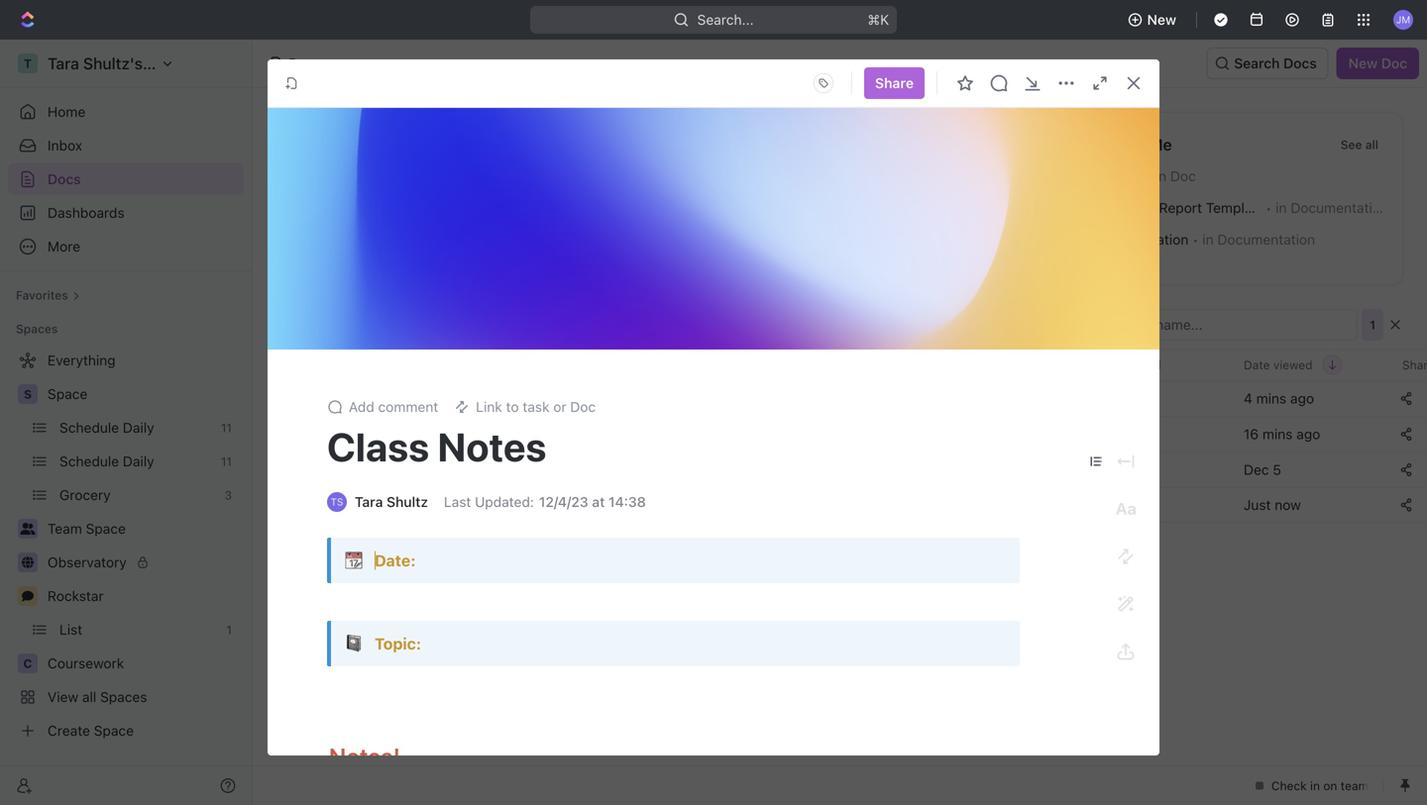 Task type: vqa. For each thing, say whether or not it's contained in the screenshot.


Task type: locate. For each thing, give the bounding box(es) containing it.
started up activity report template • in happiness
[[380, 168, 427, 184]]

1 horizontal spatial report
[[1159, 200, 1202, 216]]

1 vertical spatial 4
[[1114, 497, 1123, 513]]

getting inside button
[[323, 390, 372, 407]]

1 horizontal spatial dec 5
[[1244, 462, 1281, 478]]

3 row from the top
[[277, 415, 1427, 454]]

1 vertical spatial 3
[[447, 462, 456, 478]]

2 date from the left
[[1244, 358, 1270, 372]]

mins for 4
[[1256, 390, 1287, 407]]

add comment
[[349, 399, 438, 415]]

1 all from the left
[[604, 138, 617, 152]]

template for activity report template
[[427, 231, 486, 248]]

row containing getting started guide
[[277, 381, 1427, 417]]

1 horizontal spatial happiness
[[515, 231, 582, 248]]

1 see all button from the left
[[571, 133, 625, 157]]

guide left link
[[428, 390, 466, 407]]

0 horizontal spatial date
[[1085, 358, 1111, 372]]

jm button
[[1387, 4, 1419, 36]]

0 horizontal spatial new
[[1147, 11, 1176, 28]]

notes
[[437, 424, 547, 470], [362, 497, 401, 513]]

0 horizontal spatial template
[[427, 231, 486, 248]]

untitled • in doc up activity
[[329, 200, 434, 216]]

getting left comment
[[323, 390, 372, 407]]

0 horizontal spatial report
[[380, 231, 423, 248]]

1 vertical spatial class notes
[[323, 497, 401, 513]]

1 horizontal spatial see
[[1341, 138, 1362, 152]]

documentation
[[1291, 200, 1388, 216], [1091, 231, 1189, 248], [1217, 231, 1315, 248], [323, 462, 423, 478]]

3 up 'last'
[[447, 462, 456, 478]]

class up 📆
[[323, 497, 359, 513]]

1 vertical spatial class
[[323, 497, 359, 513]]

in up activity report template • in happiness
[[394, 200, 405, 216]]

new inside button
[[1147, 11, 1176, 28]]

1 vertical spatial untitled • in doc
[[329, 200, 434, 216]]

docs inside sidebar navigation
[[48, 171, 81, 187]]

4
[[1244, 390, 1253, 407], [1114, 497, 1123, 513]]

see for recent
[[579, 138, 600, 152]]

dashboards
[[48, 205, 124, 221]]

1 horizontal spatial notes
[[437, 424, 547, 470]]

shultz
[[387, 494, 428, 510]]

mins right the 16
[[1262, 426, 1293, 443]]

class notes up 📆
[[323, 497, 401, 513]]

my docs
[[340, 320, 396, 336]]

5 right dropdown menu icon
[[1114, 462, 1123, 478]]

1 vertical spatial report
[[380, 231, 423, 248]]

untitled • in doc down by at right
[[1091, 168, 1196, 184]]

1 vertical spatial notes
[[362, 497, 401, 513]]

1 horizontal spatial favorites
[[682, 135, 751, 154]]

reposition button
[[861, 310, 955, 342]]

0 vertical spatial new
[[1147, 11, 1176, 28]]

guide up activity report template • in happiness
[[431, 168, 469, 184]]

all for recent
[[604, 138, 617, 152]]

class
[[327, 424, 429, 470], [323, 497, 359, 513]]

new for new
[[1147, 11, 1176, 28]]

dec 5 up dec 4
[[1085, 462, 1123, 478]]

1 horizontal spatial template
[[1206, 200, 1265, 216]]

started
[[380, 168, 427, 184], [375, 390, 424, 407]]

guide for getting started guide • in schedule daily
[[431, 168, 469, 184]]

0 vertical spatial template
[[1206, 200, 1265, 216]]

template
[[1206, 200, 1265, 216], [427, 231, 486, 248]]

dec
[[1085, 462, 1111, 478], [1244, 462, 1269, 478], [1085, 497, 1111, 513]]

0 horizontal spatial untitled
[[329, 200, 380, 216]]

guide
[[431, 168, 469, 184], [428, 390, 466, 407]]

1 vertical spatial untitled
[[329, 200, 380, 216]]

change
[[967, 318, 1018, 334]]

dashboards link
[[8, 197, 244, 229]]

row containing class notes
[[277, 488, 1427, 523]]

now
[[1275, 497, 1301, 513]]

docs down inbox
[[48, 171, 81, 187]]

• down getting started guide • in schedule daily
[[490, 232, 496, 247]]

inbox
[[48, 137, 82, 154]]

ago down 4 mins ago
[[1296, 426, 1320, 443]]

see all down 'new doc' button
[[1341, 138, 1379, 152]]

in down me at the right top of the page
[[1155, 168, 1167, 184]]

1 vertical spatial template
[[427, 231, 486, 248]]

0 vertical spatial 3
[[416, 426, 425, 443]]

shar
[[1402, 358, 1427, 372]]

row
[[277, 349, 1427, 382], [277, 381, 1427, 417], [277, 415, 1427, 454], [277, 450, 1427, 490], [277, 488, 1427, 523]]

1 horizontal spatial 5
[[1273, 462, 1281, 478]]

doc down jm dropdown button
[[1381, 55, 1407, 71]]

📝
[[1065, 201, 1077, 216]]

0 horizontal spatial 4
[[1114, 497, 1123, 513]]

updated
[[1115, 358, 1161, 372]]

comment image
[[22, 591, 34, 603]]

recent
[[301, 135, 354, 154]]

0 vertical spatial started
[[380, 168, 427, 184]]

dec 5 up just on the right bottom of page
[[1244, 462, 1281, 478]]

1 vertical spatial ago
[[1296, 426, 1320, 443]]

happiness
[[710, 168, 777, 184], [515, 231, 582, 248], [323, 426, 392, 443]]

tree
[[8, 345, 244, 747]]

notes down link
[[437, 424, 547, 470]]

all for created by me
[[1365, 138, 1379, 152]]

0 horizontal spatial happiness
[[323, 426, 392, 443]]

doc down me at the right top of the page
[[1170, 168, 1196, 184]]

search docs button
[[1206, 48, 1329, 79]]

see all button
[[571, 133, 625, 157], [1333, 133, 1386, 157]]

new inside button
[[1349, 55, 1378, 71]]

in
[[483, 168, 494, 184], [1155, 168, 1167, 184], [394, 200, 405, 216], [1276, 200, 1287, 216], [500, 231, 511, 248], [1203, 231, 1214, 248]]

template up documentation • in documentation
[[1206, 200, 1265, 216]]

1 horizontal spatial date
[[1244, 358, 1270, 372]]

0 vertical spatial 4
[[1244, 390, 1253, 407]]

row containing date updated
[[277, 349, 1427, 382]]

1 horizontal spatial all
[[1365, 138, 1379, 152]]

1 vertical spatial started
[[375, 390, 424, 407]]

2 all from the left
[[1365, 138, 1379, 152]]

see all
[[579, 138, 617, 152], [1341, 138, 1379, 152]]

5 row from the top
[[277, 488, 1427, 523]]

dec up dec 4
[[1085, 462, 1111, 478]]

3
[[416, 426, 425, 443], [447, 462, 456, 478]]

at
[[592, 494, 605, 510]]

class down add comment
[[327, 424, 429, 470]]

1 vertical spatial guide
[[428, 390, 466, 407]]

0 vertical spatial guide
[[431, 168, 469, 184]]

by
[[1127, 135, 1145, 154]]

column header
[[277, 349, 298, 382]]

cell
[[277, 381, 298, 416], [645, 381, 843, 416], [843, 381, 1073, 416], [1073, 381, 1232, 416], [277, 416, 298, 452], [645, 416, 843, 452], [843, 416, 1073, 452], [1073, 416, 1232, 452], [277, 452, 298, 488], [645, 452, 843, 488], [843, 452, 1073, 488], [277, 488, 298, 523], [645, 488, 843, 523], [843, 488, 1073, 523]]

1 vertical spatial getting
[[323, 390, 372, 407]]

viewed
[[1273, 358, 1313, 372]]

see all button down 'new doc' button
[[1333, 133, 1386, 157]]

date for date viewed
[[1244, 358, 1270, 372]]

0 horizontal spatial untitled • in doc
[[329, 200, 434, 216]]

table containing getting started guide
[[277, 349, 1427, 523]]

untitled down created by me
[[1091, 168, 1141, 184]]

see down 'new doc' button
[[1341, 138, 1362, 152]]

1 horizontal spatial untitled
[[1091, 168, 1141, 184]]

tree inside sidebar navigation
[[8, 345, 244, 747]]

• left schedule
[[473, 169, 479, 184]]

doc right or at the left
[[570, 399, 596, 415]]

date updated
[[1085, 358, 1161, 372]]

0 vertical spatial mins
[[1256, 390, 1287, 407]]

mins
[[1256, 390, 1287, 407], [1262, 426, 1293, 443]]

in down campaign report template • in documentation
[[1203, 231, 1214, 248]]

see up daily
[[579, 138, 600, 152]]

date left viewed
[[1244, 358, 1270, 372]]

• down campaign report template • in documentation
[[1193, 232, 1199, 247]]

class notes down comment
[[327, 424, 547, 470]]

1 horizontal spatial see all button
[[1333, 133, 1386, 157]]

0 horizontal spatial see
[[579, 138, 600, 152]]

doc inside button
[[1381, 55, 1407, 71]]

tree containing space
[[8, 345, 244, 747]]

0 vertical spatial untitled • in doc
[[1091, 168, 1196, 184]]

sidebar navigation
[[0, 40, 253, 806]]

share
[[875, 75, 914, 91]]

2 horizontal spatial happiness
[[710, 168, 777, 184]]

2 see all from the left
[[1341, 138, 1379, 152]]

add
[[349, 399, 374, 415]]

📆
[[345, 550, 363, 571]]

• inside documentation • in documentation
[[1193, 232, 1199, 247]]

1 row from the top
[[277, 349, 1427, 382]]

2 row from the top
[[277, 381, 1427, 417]]

0 vertical spatial happiness
[[710, 168, 777, 184]]

dec for just
[[1085, 497, 1111, 513]]

• down me at the right top of the page
[[1145, 169, 1151, 184]]

all button
[[300, 309, 327, 349]]

2 see from the left
[[1341, 138, 1362, 152]]

started inside getting started guide button
[[375, 390, 424, 407]]

untitled up activity
[[329, 200, 380, 216]]

• up documentation • in documentation
[[1266, 201, 1272, 216]]

5
[[1114, 462, 1123, 478], [1273, 462, 1281, 478]]

2 vertical spatial happiness
[[323, 426, 392, 443]]

0 vertical spatial ago
[[1290, 390, 1314, 407]]

see all button for created by me
[[1333, 133, 1386, 157]]

private
[[479, 320, 524, 336]]

0 horizontal spatial see all button
[[571, 133, 625, 157]]

0 horizontal spatial 5
[[1114, 462, 1123, 478]]

0 horizontal spatial all
[[604, 138, 617, 152]]

link to task or doc
[[476, 399, 596, 415]]

documentation • in documentation
[[1091, 231, 1315, 248]]

see all up daily
[[579, 138, 617, 152]]

getting down recent
[[329, 168, 376, 184]]

table
[[277, 349, 1427, 523]]

new doc button
[[1337, 48, 1419, 79]]

doc
[[1381, 55, 1407, 71], [1170, 168, 1196, 184], [409, 200, 434, 216], [570, 399, 596, 415]]

campaign report template • in documentation
[[1091, 200, 1388, 216]]

1 horizontal spatial new
[[1349, 55, 1378, 71]]

docs right my
[[363, 320, 396, 336]]

ago down viewed
[[1290, 390, 1314, 407]]

link
[[476, 399, 502, 415]]

1 vertical spatial new
[[1349, 55, 1378, 71]]

rockstar link
[[48, 581, 240, 612]]

2 see all button from the left
[[1333, 133, 1386, 157]]

campaign
[[1091, 200, 1155, 216]]

dropdown menu image
[[808, 67, 839, 99]]

class notes
[[327, 424, 547, 470], [323, 497, 401, 513]]

mins for 16
[[1262, 426, 1293, 443]]

5 up just now
[[1273, 462, 1281, 478]]

report right activity
[[380, 231, 423, 248]]

started right the add
[[375, 390, 424, 407]]

1 date from the left
[[1085, 358, 1111, 372]]

1 vertical spatial mins
[[1262, 426, 1293, 443]]

date
[[1085, 358, 1111, 372], [1244, 358, 1270, 372]]

workspace button
[[537, 309, 620, 349]]

2 5 from the left
[[1273, 462, 1281, 478]]

0 horizontal spatial favorites
[[16, 288, 68, 302]]

1 vertical spatial happiness
[[515, 231, 582, 248]]

3 down comment
[[416, 426, 425, 443]]

untitled
[[1091, 168, 1141, 184], [329, 200, 380, 216]]

rockstar
[[48, 588, 104, 605]]

tab list
[[300, 309, 774, 349]]

see
[[579, 138, 600, 152], [1341, 138, 1362, 152]]

1 see all from the left
[[579, 138, 617, 152]]

1 horizontal spatial see all
[[1341, 138, 1379, 152]]

getting
[[329, 168, 376, 184], [323, 390, 372, 407]]

1 horizontal spatial 3
[[447, 462, 456, 478]]

dec up just on the right bottom of page
[[1244, 462, 1269, 478]]

guide inside button
[[428, 390, 466, 407]]

0 horizontal spatial dec 5
[[1085, 462, 1123, 478]]

4 mins ago
[[1244, 390, 1314, 407]]

notes right ts at the left bottom of the page
[[362, 497, 401, 513]]

1 see from the left
[[579, 138, 600, 152]]

template down getting started guide • in schedule daily
[[427, 231, 486, 248]]

in left schedule
[[483, 168, 494, 184]]

report up documentation • in documentation
[[1159, 200, 1202, 216]]

dec 5
[[1085, 462, 1123, 478], [1244, 462, 1281, 478]]

docs
[[288, 55, 321, 71], [1283, 55, 1317, 71], [48, 171, 81, 187], [363, 320, 396, 336]]

archived
[[711, 320, 769, 336]]

1 vertical spatial favorites
[[16, 288, 68, 302]]

getting for getting started guide • in schedule daily
[[329, 168, 376, 184]]

0 horizontal spatial 3
[[416, 426, 425, 443]]

0 horizontal spatial see all
[[579, 138, 617, 152]]

mins down date viewed
[[1256, 390, 1287, 407]]

dec down dropdown menu icon
[[1085, 497, 1111, 513]]

0 vertical spatial getting
[[329, 168, 376, 184]]

4 row from the top
[[277, 450, 1427, 490]]

date left the updated
[[1085, 358, 1111, 372]]

all
[[604, 138, 617, 152], [1365, 138, 1379, 152]]

date viewed button
[[1232, 350, 1342, 381]]

ago
[[1290, 390, 1314, 407], [1296, 426, 1320, 443]]

0 horizontal spatial notes
[[362, 497, 401, 513]]

created by me
[[1063, 135, 1172, 154]]

see all button up daily
[[571, 133, 625, 157]]

jm
[[1396, 14, 1410, 25]]

new button
[[1119, 4, 1188, 36]]

• inside campaign report template • in documentation
[[1266, 201, 1272, 216]]

0 vertical spatial report
[[1159, 200, 1202, 216]]

1 horizontal spatial untitled • in doc
[[1091, 168, 1196, 184]]

new
[[1147, 11, 1176, 28], [1349, 55, 1378, 71]]

16 mins ago
[[1244, 426, 1320, 443]]



Task type: describe. For each thing, give the bounding box(es) containing it.
see all for created by me
[[1341, 138, 1379, 152]]

getting started guide
[[323, 390, 466, 407]]

dec 4
[[1085, 497, 1123, 513]]

date viewed
[[1244, 358, 1313, 372]]

class inside button
[[323, 497, 359, 513]]

my docs button
[[335, 309, 401, 349]]

change cover button
[[955, 310, 1069, 342]]

0 vertical spatial favorites
[[682, 135, 751, 154]]

activity report template • in happiness
[[329, 231, 582, 248]]

s
[[24, 387, 32, 401]]

doc up activity report template • in happiness
[[409, 200, 434, 216]]

shared
[[414, 320, 461, 336]]

dec for dec
[[1085, 462, 1111, 478]]

home link
[[8, 96, 244, 128]]

docs inside tab list
[[363, 320, 396, 336]]

0 vertical spatial class
[[327, 424, 429, 470]]

daily
[[561, 168, 592, 184]]

1 dec 5 from the left
[[1085, 462, 1123, 478]]

cover
[[1021, 318, 1057, 334]]

new for new doc
[[1349, 55, 1378, 71]]

or
[[553, 399, 566, 415]]

docs right search
[[1283, 55, 1317, 71]]

topic:
[[375, 635, 425, 653]]

tab list containing all
[[300, 309, 774, 349]]

archived button
[[707, 309, 774, 349]]

• inside getting started guide • in schedule daily
[[473, 169, 479, 184]]

date for date updated
[[1085, 358, 1111, 372]]

notes!
[[329, 743, 400, 771]]

space, , element
[[18, 385, 38, 404]]

me
[[1149, 135, 1172, 154]]

see all button for recent
[[571, 133, 625, 157]]

0 vertical spatial notes
[[437, 424, 547, 470]]

change cover button
[[955, 310, 1069, 342]]

row containing documentation
[[277, 450, 1427, 490]]

updated:
[[475, 494, 534, 510]]

reposition
[[873, 318, 942, 334]]

ts
[[331, 496, 343, 508]]

just now
[[1244, 497, 1301, 513]]

assigned
[[633, 320, 694, 336]]

search...
[[697, 11, 754, 28]]

2 dec 5 from the left
[[1244, 462, 1281, 478]]

template for campaign report template
[[1206, 200, 1265, 216]]

happiness link
[[674, 161, 1014, 192]]

docs link
[[8, 164, 244, 195]]

inbox link
[[8, 130, 244, 162]]

0 vertical spatial class notes
[[327, 424, 547, 470]]

0 vertical spatial untitled
[[1091, 168, 1141, 184]]

report for activity
[[380, 231, 423, 248]]

guide for getting started guide
[[428, 390, 466, 407]]

date:
[[375, 551, 420, 570]]

my
[[340, 320, 360, 336]]

task
[[523, 399, 550, 415]]

dropdown menu image
[[1089, 453, 1107, 471]]

new doc
[[1349, 55, 1407, 71]]

notes inside button
[[362, 497, 401, 513]]

started for getting started guide • in schedule daily
[[380, 168, 427, 184]]

report for campaign
[[1159, 200, 1202, 216]]

link to task or doc button
[[446, 393, 604, 421]]

ago for 16 mins ago
[[1296, 426, 1320, 443]]

tara
[[355, 494, 383, 510]]

favorites button
[[8, 283, 88, 307]]

created
[[1063, 135, 1123, 154]]

workspace
[[542, 320, 615, 336]]

16
[[1244, 426, 1259, 443]]

row containing happiness
[[277, 415, 1427, 454]]

14:38
[[608, 494, 646, 510]]

ago for 4 mins ago
[[1290, 390, 1314, 407]]

1 horizontal spatial 4
[[1244, 390, 1253, 407]]

shared button
[[409, 309, 466, 349]]

schedule
[[498, 168, 557, 184]]

to
[[506, 399, 519, 415]]

space
[[48, 386, 87, 402]]

class notes button
[[301, 488, 633, 523]]

getting started guide • in schedule daily
[[329, 168, 592, 184]]

date updated button
[[1073, 350, 1173, 381]]

search docs
[[1234, 55, 1317, 71]]

all
[[305, 320, 322, 336]]

just
[[1244, 497, 1271, 513]]

12/4/23
[[539, 494, 588, 510]]

Search by name... text field
[[1088, 310, 1346, 340]]

favorites inside button
[[16, 288, 68, 302]]

search
[[1234, 55, 1280, 71]]

• up activity report template • in happiness
[[384, 201, 390, 216]]

assigned button
[[628, 309, 699, 349]]

change cover
[[967, 318, 1057, 334]]

⌘k
[[867, 11, 889, 28]]

started for getting started guide
[[375, 390, 424, 407]]

class notes inside button
[[323, 497, 401, 513]]

last updated: 12/4/23 at 14:38
[[444, 494, 646, 510]]

activity
[[329, 231, 377, 248]]

private button
[[474, 309, 529, 349]]

see all for recent
[[579, 138, 617, 152]]

tara shultz
[[355, 494, 428, 510]]

in down schedule
[[500, 231, 511, 248]]

last
[[444, 494, 471, 510]]

docs up recent
[[288, 55, 321, 71]]

1 5 from the left
[[1114, 462, 1123, 478]]

see for created by me
[[1341, 138, 1362, 152]]

getting started guide button
[[301, 381, 633, 417]]

in up documentation • in documentation
[[1276, 200, 1287, 216]]

📓
[[345, 633, 363, 654]]

home
[[48, 104, 85, 120]]

space link
[[48, 379, 240, 410]]

doc inside dropdown button
[[570, 399, 596, 415]]

spaces
[[16, 322, 58, 336]]

• inside activity report template • in happiness
[[490, 232, 496, 247]]

comment
[[378, 399, 438, 415]]

getting for getting started guide
[[323, 390, 372, 407]]



